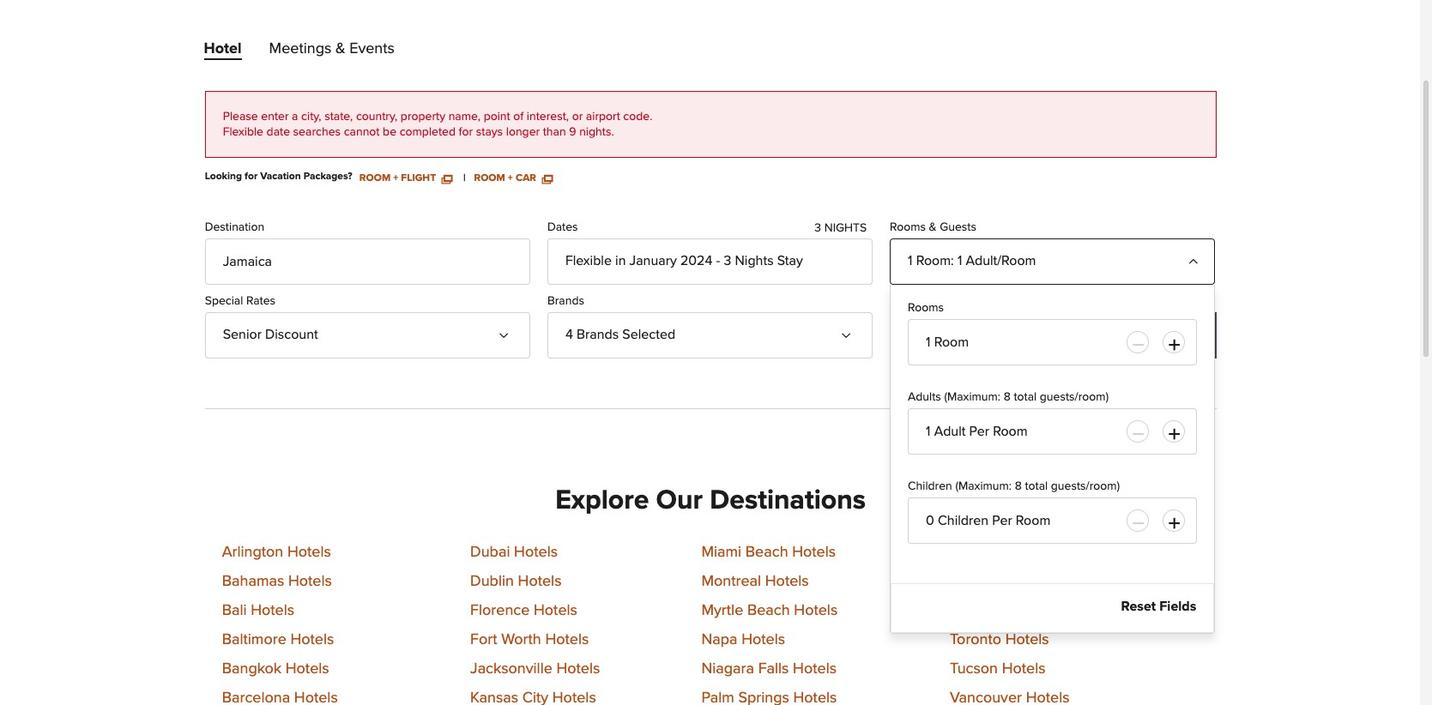 Task type: describe. For each thing, give the bounding box(es) containing it.
myrtle beach hotels
[[702, 604, 838, 619]]

children (maximum: 8 total guests/room)
[[908, 481, 1120, 493]]

hotels down destinations
[[793, 546, 836, 561]]

awards
[[984, 333, 1023, 345]]

vacation
[[260, 172, 301, 182]]

2024
[[681, 254, 713, 268]]

room for room + car
[[474, 173, 505, 184]]

opens in a new browser window. image for room + car
[[542, 173, 553, 184]]

sydney hotels
[[950, 575, 1048, 590]]

& for rooms
[[929, 221, 937, 233]]

worth
[[501, 633, 541, 649]]

hotels for bangkok hotels
[[286, 662, 329, 678]]

reset
[[1122, 600, 1156, 614]]

find hotels button
[[1063, 312, 1217, 359]]

hotels for bali hotels
[[251, 604, 295, 619]]

miami beach hotels link
[[702, 546, 836, 561]]

bangkok
[[222, 662, 282, 678]]

room + flight
[[360, 173, 439, 184]]

events
[[350, 41, 395, 57]]

montreal
[[702, 575, 762, 590]]

room + car
[[474, 173, 539, 184]]

hotels for sydney hotels
[[1004, 575, 1048, 590]]

country,
[[356, 111, 398, 123]]

4 brands selected
[[566, 328, 676, 342]]

adult
[[966, 254, 998, 268]]

0 horizontal spatial for
[[245, 172, 258, 182]]

2 horizontal spatial room
[[917, 254, 951, 268]]

2 1 from the left
[[958, 254, 963, 268]]

destinations
[[710, 488, 866, 515]]

8 for children
[[1015, 481, 1022, 493]]

guests/room) for adults (maximum: 8 total guests/room)
[[1040, 391, 1109, 403]]

rooms for rooms & guests
[[890, 221, 926, 233]]

interest,
[[527, 111, 569, 123]]

hotels for napa hotels
[[742, 633, 786, 649]]

find hotels
[[1100, 327, 1179, 343]]

guests/room) for children (maximum: 8 total guests/room)
[[1051, 481, 1120, 493]]

dubai
[[471, 546, 510, 561]]

our
[[656, 488, 703, 515]]

:
[[951, 254, 954, 268]]

hotels for toronto hotels
[[1006, 633, 1050, 649]]

airport
[[586, 111, 620, 123]]

beach for myrtle
[[748, 604, 790, 619]]

dublin
[[471, 575, 514, 590]]

point
[[484, 111, 510, 123]]

hotels for find hotels
[[1133, 327, 1179, 343]]

(maximum: for children
[[956, 481, 1012, 493]]

1 room : 1 adult /room
[[908, 254, 1037, 268]]

adults
[[908, 391, 942, 403]]

reset fields
[[1122, 600, 1197, 614]]

florence
[[471, 604, 530, 619]]

fort worth hotels
[[471, 633, 589, 649]]

hotels for arlington hotels
[[288, 546, 331, 561]]

fort worth hotels link
[[471, 633, 589, 649]]

fort
[[471, 633, 497, 649]]

arlington hotels link
[[222, 546, 331, 561]]

napa hotels link
[[702, 633, 786, 649]]

explore
[[556, 488, 649, 515]]

dates
[[548, 221, 578, 233]]

destination
[[205, 221, 265, 233]]

flexible inside please enter a city, state, country, property name, point of interest, or airport code. flexible date searches cannot be completed for stays longer than 9 nights.
[[223, 126, 264, 138]]

/room
[[998, 254, 1037, 268]]

senior discount
[[223, 328, 318, 342]]

trigger image for room
[[1188, 250, 1201, 263]]

children
[[908, 481, 953, 493]]

bali hotels
[[222, 604, 295, 619]]

bahamas hotels
[[222, 575, 332, 590]]

bahamas
[[222, 575, 284, 590]]

montreal hotels
[[702, 575, 809, 590]]

looking
[[205, 172, 242, 182]]

explore our destinations
[[556, 488, 866, 515]]

napa
[[702, 633, 738, 649]]

napa hotels
[[702, 633, 786, 649]]

0 vertical spatial 3
[[815, 222, 822, 234]]

meetings & events
[[269, 41, 395, 57]]

meetings
[[269, 41, 332, 57]]

4
[[566, 328, 573, 342]]

niagara falls hotels
[[702, 662, 837, 678]]

hotels for florence hotels
[[534, 604, 578, 619]]

(maximum: for adults
[[945, 391, 1001, 403]]

toronto
[[950, 633, 1002, 649]]

dubai hotels
[[471, 546, 558, 561]]

& for meetings
[[336, 41, 346, 57]]

+ for flight
[[393, 173, 399, 184]]

room for room + flight
[[360, 173, 391, 184]]

completed
[[400, 126, 456, 138]]

1 1 from the left
[[908, 254, 913, 268]]

stay
[[777, 254, 803, 268]]

beach for miami
[[746, 546, 789, 561]]

hotels right "falls"
[[793, 662, 837, 678]]



Task type: locate. For each thing, give the bounding box(es) containing it.
flexible
[[223, 126, 264, 138], [566, 254, 612, 268]]

0 vertical spatial brands
[[548, 295, 585, 307]]

selected
[[623, 328, 676, 342]]

0 horizontal spatial opens in a new browser window. image
[[442, 173, 452, 184]]

nights
[[825, 222, 867, 234]]

rooms & guests
[[890, 221, 977, 233]]

1 vertical spatial flexible
[[566, 254, 612, 268]]

flight
[[401, 173, 436, 184]]

searches
[[293, 126, 341, 138]]

1 + from the left
[[393, 173, 399, 184]]

8 for adults
[[1004, 391, 1011, 403]]

beach up montreal hotels
[[746, 546, 789, 561]]

9
[[569, 126, 576, 138]]

points
[[942, 333, 974, 345]]

hotels down the bahamas hotels 'link'
[[251, 604, 295, 619]]

1 vertical spatial brands
[[577, 328, 619, 342]]

hotels up bahamas hotels
[[288, 546, 331, 561]]

find
[[1100, 327, 1129, 343]]

enter
[[261, 111, 289, 123]]

hotels down toronto hotels
[[1002, 662, 1046, 678]]

+
[[393, 173, 399, 184], [508, 173, 513, 184]]

opens in a new browser window. image inside "room + flight" link
[[442, 173, 452, 184]]

room right |
[[474, 173, 505, 184]]

1 horizontal spatial 8
[[1015, 481, 1022, 493]]

2 + from the left
[[508, 173, 513, 184]]

+ inside "room + flight" link
[[393, 173, 399, 184]]

state,
[[325, 111, 353, 123]]

2 opens in a new browser window. image from the left
[[542, 173, 553, 184]]

flexible left in
[[566, 254, 612, 268]]

opens in a new browser window. image
[[442, 173, 452, 184], [542, 173, 553, 184]]

1 horizontal spatial opens in a new browser window. image
[[542, 173, 553, 184]]

baltimore hotels
[[222, 633, 334, 649]]

room + car link
[[474, 172, 553, 184]]

0 vertical spatial beach
[[746, 546, 789, 561]]

for down name,
[[459, 126, 473, 138]]

packages?
[[304, 172, 353, 182]]

hotels up the 'dublin hotels' at bottom
[[514, 546, 558, 561]]

0 horizontal spatial room
[[360, 173, 391, 184]]

rates
[[246, 295, 276, 307]]

flexible down please
[[223, 126, 264, 138]]

trigger image for brands selected
[[845, 324, 859, 337]]

None text field
[[908, 498, 1198, 544]]

hotels up tucson hotels
[[1006, 633, 1050, 649]]

0 horizontal spatial trigger image
[[502, 324, 516, 337]]

south padre island hotels
[[950, 546, 1125, 561]]

total for adults (maximum: 8 total guests/room)
[[1014, 391, 1037, 403]]

niagara falls hotels link
[[702, 662, 837, 678]]

0 vertical spatial for
[[459, 126, 473, 138]]

1 down rooms & guests
[[908, 254, 913, 268]]

please
[[223, 111, 258, 123]]

hotels down the baltimore hotels link
[[286, 662, 329, 678]]

discount
[[265, 328, 318, 342]]

1 vertical spatial total
[[1025, 481, 1048, 493]]

room inside room + car link
[[474, 173, 505, 184]]

than
[[543, 126, 566, 138]]

& left events
[[336, 41, 346, 57]]

0 horizontal spatial 8
[[1004, 391, 1011, 403]]

0 horizontal spatial 1
[[908, 254, 913, 268]]

rooms up use
[[908, 302, 944, 314]]

dublin hotels
[[471, 575, 562, 590]]

bali hotels link
[[222, 604, 295, 619]]

for inside please enter a city, state, country, property name, point of interest, or airport code. flexible date searches cannot be completed for stays longer than 9 nights.
[[459, 126, 473, 138]]

adults (maximum: 8 total guests/room)
[[908, 391, 1109, 403]]

opens in a new browser window. image for room + flight
[[442, 173, 452, 184]]

+ left flight
[[393, 173, 399, 184]]

8 down awards
[[1004, 391, 1011, 403]]

1 vertical spatial for
[[245, 172, 258, 182]]

hotels up niagara falls hotels link
[[742, 633, 786, 649]]

hotels for montreal hotels
[[766, 575, 809, 590]]

1 horizontal spatial flexible
[[566, 254, 612, 268]]

1 horizontal spatial 3
[[815, 222, 822, 234]]

+ left car
[[508, 173, 513, 184]]

1 opens in a new browser window. image from the left
[[442, 173, 452, 184]]

1 vertical spatial &
[[929, 221, 937, 233]]

falls
[[759, 662, 789, 678]]

trigger image inside senior discount link
[[502, 324, 516, 337]]

hotels inside button
[[1133, 327, 1179, 343]]

room inside "room + flight" link
[[360, 173, 391, 184]]

city,
[[301, 111, 322, 123]]

january
[[630, 254, 677, 268]]

1 horizontal spatial 1
[[958, 254, 963, 268]]

hotels up bangkok hotels link
[[290, 633, 334, 649]]

arlington
[[222, 546, 284, 561]]

bahamas hotels link
[[222, 575, 332, 590]]

beach down montreal hotels
[[748, 604, 790, 619]]

8
[[1004, 391, 1011, 403], [1015, 481, 1022, 493]]

hotels for bahamas hotels
[[288, 575, 332, 590]]

hotels down montreal hotels
[[794, 604, 838, 619]]

island
[[1037, 546, 1077, 561]]

3 left nights
[[815, 222, 822, 234]]

room
[[360, 173, 391, 184], [474, 173, 505, 184], [917, 254, 951, 268]]

date
[[267, 126, 290, 138]]

-
[[716, 254, 721, 268]]

0 vertical spatial 8
[[1004, 391, 1011, 403]]

in
[[616, 254, 626, 268]]

tucson hotels link
[[950, 662, 1046, 678]]

stays
[[476, 126, 503, 138]]

guests/room) down find
[[1040, 391, 1109, 403]]

trigger image
[[1188, 250, 1201, 263], [502, 324, 516, 337], [845, 324, 859, 337]]

for right looking
[[245, 172, 258, 182]]

a
[[292, 111, 298, 123]]

toronto hotels
[[950, 633, 1050, 649]]

bali
[[222, 604, 247, 619]]

0 horizontal spatial flexible
[[223, 126, 264, 138]]

8 up padre
[[1015, 481, 1022, 493]]

0 horizontal spatial +
[[393, 173, 399, 184]]

baltimore hotels link
[[222, 633, 334, 649]]

longer
[[506, 126, 540, 138]]

0 vertical spatial total
[[1014, 391, 1037, 403]]

jacksonville hotels
[[471, 662, 600, 678]]

1 horizontal spatial for
[[459, 126, 473, 138]]

hotels down south padre island hotels link in the bottom of the page
[[1004, 575, 1048, 590]]

be
[[383, 126, 397, 138]]

1 vertical spatial guests/room)
[[1051, 481, 1120, 493]]

Destination text field
[[205, 239, 530, 285]]

beach
[[746, 546, 789, 561], [748, 604, 790, 619]]

1 vertical spatial beach
[[748, 604, 790, 619]]

brands right 4
[[577, 328, 619, 342]]

0 vertical spatial flexible
[[223, 126, 264, 138]]

brands up 4
[[548, 295, 585, 307]]

guests/room)
[[1040, 391, 1109, 403], [1051, 481, 1120, 493]]

1 horizontal spatial room
[[474, 173, 505, 184]]

0 vertical spatial (maximum:
[[945, 391, 1001, 403]]

0 vertical spatial guests/room)
[[1040, 391, 1109, 403]]

1
[[908, 254, 913, 268], [958, 254, 963, 268]]

hotels for dubai hotels
[[514, 546, 558, 561]]

room + flight link
[[360, 172, 452, 184]]

hotels for tucson hotels
[[1002, 662, 1046, 678]]

hotels for baltimore hotels
[[290, 633, 334, 649]]

hotels for dublin hotels
[[518, 575, 562, 590]]

0 horizontal spatial &
[[336, 41, 346, 57]]

0 vertical spatial rooms
[[890, 221, 926, 233]]

0 vertical spatial &
[[336, 41, 346, 57]]

guests/room) up island
[[1051, 481, 1120, 493]]

myrtle beach hotels link
[[702, 604, 838, 619]]

hotels up florence hotels link
[[518, 575, 562, 590]]

hotels down fort worth hotels "link"
[[557, 662, 600, 678]]

room left flight
[[360, 173, 391, 184]]

toronto hotels link
[[950, 633, 1050, 649]]

1 vertical spatial (maximum:
[[956, 481, 1012, 493]]

baltimore
[[222, 633, 287, 649]]

nights
[[735, 254, 774, 268]]

rooms for rooms
[[908, 302, 944, 314]]

hotel
[[204, 41, 242, 57]]

opens in a new browser window. image right car
[[542, 173, 553, 184]]

padre
[[994, 546, 1033, 561]]

None text field
[[908, 319, 1198, 366], [908, 409, 1198, 455], [908, 319, 1198, 366], [908, 409, 1198, 455]]

1 right : on the right of page
[[958, 254, 963, 268]]

total down awards
[[1014, 391, 1037, 403]]

room down rooms & guests
[[917, 254, 951, 268]]

bangkok hotels
[[222, 662, 329, 678]]

opens in a new browser window. image left |
[[442, 173, 452, 184]]

bangkok hotels link
[[222, 662, 329, 678]]

south padre island hotels link
[[950, 546, 1125, 561]]

0 horizontal spatial 3
[[724, 254, 732, 268]]

hotels for jacksonville hotels
[[557, 662, 600, 678]]

arlington hotels
[[222, 546, 331, 561]]

cannot
[[344, 126, 380, 138]]

miami
[[702, 546, 742, 561]]

3 right -
[[724, 254, 732, 268]]

of
[[514, 111, 524, 123]]

1 horizontal spatial +
[[508, 173, 513, 184]]

1 vertical spatial 8
[[1015, 481, 1022, 493]]

myrtle
[[702, 604, 744, 619]]

reset fields link
[[1122, 600, 1197, 614]]

tucson
[[950, 662, 998, 678]]

1 vertical spatial 3
[[724, 254, 732, 268]]

total for children (maximum: 8 total guests/room)
[[1025, 481, 1048, 493]]

please enter a city, state, country, property name, point of interest, or airport code. flexible date searches cannot be completed for stays longer than 9 nights.
[[223, 111, 653, 138]]

1 horizontal spatial trigger image
[[845, 324, 859, 337]]

hotels right find
[[1133, 327, 1179, 343]]

code.
[[624, 111, 653, 123]]

senior discount link
[[205, 312, 530, 359]]

(maximum: right adults
[[945, 391, 1001, 403]]

hotels right island
[[1081, 546, 1125, 561]]

senior
[[223, 328, 262, 342]]

1 horizontal spatial &
[[929, 221, 937, 233]]

meetings & events link
[[269, 41, 395, 64]]

for
[[459, 126, 473, 138], [245, 172, 258, 182]]

(maximum: right children
[[956, 481, 1012, 493]]

hotels up jacksonville hotels link
[[545, 633, 589, 649]]

opens in a new browser window. image inside room + car link
[[542, 173, 553, 184]]

2 horizontal spatial trigger image
[[1188, 250, 1201, 263]]

fields
[[1160, 600, 1197, 614]]

+ inside room + car link
[[508, 173, 513, 184]]

1 vertical spatial rooms
[[908, 302, 944, 314]]

hotels up myrtle beach hotels link
[[766, 575, 809, 590]]

sydney hotels link
[[950, 575, 1048, 590]]

nights.
[[580, 126, 614, 138]]

hotels up fort worth hotels "link"
[[534, 604, 578, 619]]

hotels down arlington hotels
[[288, 575, 332, 590]]

sydney
[[950, 575, 1000, 590]]

total up south padre island hotels link in the bottom of the page
[[1025, 481, 1048, 493]]

rooms left guests
[[890, 221, 926, 233]]

& left guests
[[929, 221, 937, 233]]

+ for car
[[508, 173, 513, 184]]



Task type: vqa. For each thing, say whether or not it's contained in the screenshot.


